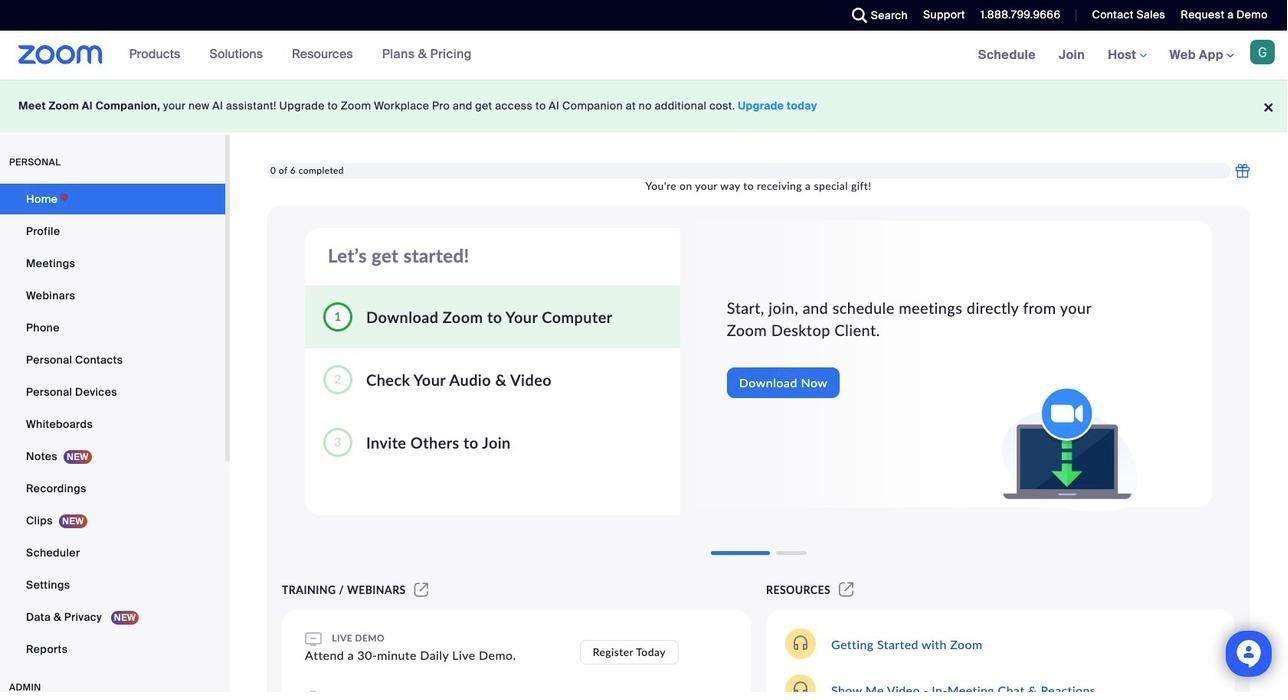 Task type: describe. For each thing, give the bounding box(es) containing it.
zoom logo image
[[18, 45, 102, 64]]

meetings navigation
[[967, 31, 1287, 80]]

window new image
[[412, 584, 431, 597]]

product information navigation
[[118, 31, 483, 80]]



Task type: vqa. For each thing, say whether or not it's contained in the screenshot.
footer
yes



Task type: locate. For each thing, give the bounding box(es) containing it.
window new image
[[837, 584, 856, 597]]

profile picture image
[[1250, 40, 1275, 64]]

footer
[[0, 80, 1287, 133]]

banner
[[0, 31, 1287, 80]]

personal menu menu
[[0, 184, 225, 667]]



